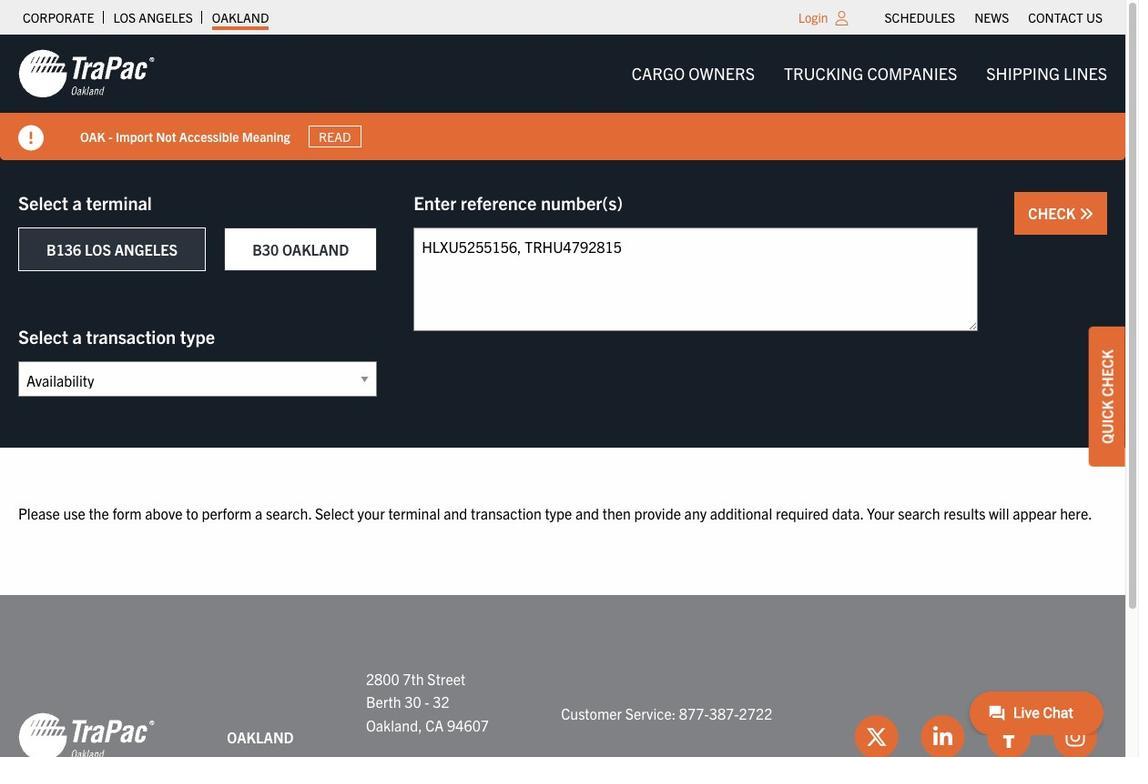 Task type: locate. For each thing, give the bounding box(es) containing it.
0 horizontal spatial type
[[180, 325, 215, 348]]

1 vertical spatial select
[[18, 325, 68, 348]]

and left then at the right of page
[[576, 505, 599, 523]]

terminal up b136 los angeles on the left top of the page
[[86, 191, 152, 214]]

a up b136
[[72, 191, 82, 214]]

oakland,
[[366, 717, 422, 735]]

angeles left oakland link
[[139, 9, 193, 26]]

transaction
[[86, 325, 176, 348], [471, 505, 542, 523]]

customer
[[561, 705, 622, 723]]

solid image inside "check" button
[[1079, 207, 1094, 221]]

0 horizontal spatial -
[[108, 128, 113, 144]]

us
[[1087, 9, 1103, 26]]

cargo
[[632, 63, 685, 84]]

corporate link
[[23, 5, 94, 30]]

94607
[[447, 717, 489, 735]]

light image
[[836, 11, 848, 26]]

your
[[867, 505, 895, 523]]

use
[[63, 505, 85, 523]]

0 vertical spatial angeles
[[139, 9, 193, 26]]

terminal
[[86, 191, 152, 214], [388, 505, 440, 523]]

- right 30
[[425, 693, 430, 712]]

will
[[989, 505, 1010, 523]]

1 vertical spatial terminal
[[388, 505, 440, 523]]

lines
[[1064, 63, 1108, 84]]

select left your
[[315, 505, 354, 523]]

shipping
[[987, 63, 1060, 84]]

oakland
[[212, 9, 269, 26], [282, 240, 349, 259], [227, 728, 294, 746]]

a down b136
[[72, 325, 82, 348]]

enter
[[414, 191, 457, 214]]

please
[[18, 505, 60, 523]]

type inside please use the form above to perform a search. select your terminal and transaction type and then provide any additional required data. your search results will appear here. quick check
[[545, 505, 572, 523]]

1 vertical spatial menu bar
[[617, 55, 1122, 92]]

owners
[[689, 63, 755, 84]]

los
[[113, 9, 136, 26], [85, 240, 111, 259]]

0 vertical spatial -
[[108, 128, 113, 144]]

terminal right your
[[388, 505, 440, 523]]

los right corporate link
[[113, 9, 136, 26]]

0 vertical spatial check
[[1029, 204, 1079, 222]]

0 vertical spatial oakland
[[212, 9, 269, 26]]

- right the oak at top
[[108, 128, 113, 144]]

additional
[[710, 505, 773, 523]]

0 horizontal spatial terminal
[[86, 191, 152, 214]]

menu bar
[[875, 5, 1113, 30], [617, 55, 1122, 92]]

387-
[[709, 705, 739, 723]]

1 horizontal spatial solid image
[[1079, 207, 1094, 221]]

oakland image
[[18, 48, 155, 99], [18, 713, 155, 758]]

b30 oakland
[[252, 240, 349, 259]]

and right your
[[444, 505, 467, 523]]

select down b136
[[18, 325, 68, 348]]

1 vertical spatial solid image
[[1079, 207, 1094, 221]]

-
[[108, 128, 113, 144], [425, 693, 430, 712]]

1 and from the left
[[444, 505, 467, 523]]

1 horizontal spatial check
[[1098, 350, 1117, 397]]

1 vertical spatial transaction
[[471, 505, 542, 523]]

0 vertical spatial los
[[113, 9, 136, 26]]

0 vertical spatial transaction
[[86, 325, 176, 348]]

please use the form above to perform a search. select your terminal and transaction type and then provide any additional required data. your search results will appear here. quick check
[[18, 350, 1117, 523]]

1 horizontal spatial and
[[576, 505, 599, 523]]

1 vertical spatial oakland image
[[18, 713, 155, 758]]

32
[[433, 693, 450, 712]]

here.
[[1060, 505, 1093, 523]]

login link
[[799, 9, 828, 26]]

1 vertical spatial check
[[1098, 350, 1117, 397]]

select a transaction type
[[18, 325, 215, 348]]

import
[[116, 128, 153, 144]]

0 vertical spatial terminal
[[86, 191, 152, 214]]

and
[[444, 505, 467, 523], [576, 505, 599, 523]]

to
[[186, 505, 198, 523]]

877-
[[679, 705, 709, 723]]

select inside please use the form above to perform a search. select your terminal and transaction type and then provide any additional required data. your search results will appear here. quick check
[[315, 505, 354, 523]]

angeles down select a terminal
[[114, 240, 178, 259]]

0 vertical spatial oakland image
[[18, 48, 155, 99]]

0 horizontal spatial solid image
[[18, 126, 44, 151]]

1 horizontal spatial type
[[545, 505, 572, 523]]

banner
[[0, 35, 1139, 160]]

a left search. at the left of page
[[255, 505, 263, 523]]

1 horizontal spatial transaction
[[471, 505, 542, 523]]

cargo owners link
[[617, 55, 770, 92]]

1 horizontal spatial terminal
[[388, 505, 440, 523]]

menu bar down light image
[[617, 55, 1122, 92]]

type
[[180, 325, 215, 348], [545, 505, 572, 523]]

1 vertical spatial a
[[72, 325, 82, 348]]

select a terminal
[[18, 191, 152, 214]]

1 horizontal spatial los
[[113, 9, 136, 26]]

b30
[[252, 240, 279, 259]]

footer
[[0, 595, 1126, 758]]

2 oakland image from the top
[[18, 713, 155, 758]]

1 horizontal spatial -
[[425, 693, 430, 712]]

menu bar up shipping on the top of the page
[[875, 5, 1113, 30]]

perform
[[202, 505, 252, 523]]

0 horizontal spatial transaction
[[86, 325, 176, 348]]

- inside 2800 7th street berth 30 - 32 oakland, ca 94607
[[425, 693, 430, 712]]

1 oakland image from the top
[[18, 48, 155, 99]]

not
[[156, 128, 176, 144]]

number(s)
[[541, 191, 623, 214]]

select up b136
[[18, 191, 68, 214]]

0 horizontal spatial los
[[85, 240, 111, 259]]

7th
[[403, 670, 424, 688]]

service:
[[625, 705, 676, 723]]

los angeles
[[113, 9, 193, 26]]

your
[[358, 505, 385, 523]]

2 vertical spatial select
[[315, 505, 354, 523]]

contact
[[1029, 9, 1084, 26]]

0 vertical spatial type
[[180, 325, 215, 348]]

0 horizontal spatial and
[[444, 505, 467, 523]]

solid image
[[18, 126, 44, 151], [1079, 207, 1094, 221]]

los right b136
[[85, 240, 111, 259]]

angeles
[[139, 9, 193, 26], [114, 240, 178, 259]]

check inside please use the form above to perform a search. select your terminal and transaction type and then provide any additional required data. your search results will appear here. quick check
[[1098, 350, 1117, 397]]

cargo owners
[[632, 63, 755, 84]]

1 vertical spatial -
[[425, 693, 430, 712]]

check
[[1029, 204, 1079, 222], [1098, 350, 1117, 397]]

2 vertical spatial a
[[255, 505, 263, 523]]

contact us link
[[1029, 5, 1103, 30]]

0 vertical spatial select
[[18, 191, 68, 214]]

a
[[72, 191, 82, 214], [72, 325, 82, 348], [255, 505, 263, 523]]

0 vertical spatial a
[[72, 191, 82, 214]]

a inside please use the form above to perform a search. select your terminal and transaction type and then provide any additional required data. your search results will appear here. quick check
[[255, 505, 263, 523]]

0 vertical spatial menu bar
[[875, 5, 1113, 30]]

los angeles link
[[113, 5, 193, 30]]

1 vertical spatial type
[[545, 505, 572, 523]]

appear
[[1013, 505, 1057, 523]]

select
[[18, 191, 68, 214], [18, 325, 68, 348], [315, 505, 354, 523]]

1 vertical spatial los
[[85, 240, 111, 259]]

login
[[799, 9, 828, 26]]

menu bar containing schedules
[[875, 5, 1113, 30]]

check button
[[1015, 192, 1108, 235]]

0 horizontal spatial check
[[1029, 204, 1079, 222]]

b136 los angeles
[[46, 240, 178, 259]]



Task type: describe. For each thing, give the bounding box(es) containing it.
oak - import not accessible meaning
[[80, 128, 290, 144]]

menu bar containing cargo owners
[[617, 55, 1122, 92]]

news link
[[975, 5, 1009, 30]]

accessible
[[179, 128, 239, 144]]

corporate
[[23, 9, 94, 26]]

check inside button
[[1029, 204, 1079, 222]]

30
[[405, 693, 421, 712]]

2 vertical spatial oakland
[[227, 728, 294, 746]]

select for select a transaction type
[[18, 325, 68, 348]]

2 and from the left
[[576, 505, 599, 523]]

companies
[[867, 63, 958, 84]]

shipping lines
[[987, 63, 1108, 84]]

form
[[112, 505, 142, 523]]

any
[[685, 505, 707, 523]]

terminal inside please use the form above to perform a search. select your terminal and transaction type and then provide any additional required data. your search results will appear here. quick check
[[388, 505, 440, 523]]

2722
[[739, 705, 773, 723]]

oakland link
[[212, 5, 269, 30]]

enter reference number(s)
[[414, 191, 623, 214]]

1 vertical spatial angeles
[[114, 240, 178, 259]]

Enter reference number(s) text field
[[414, 228, 979, 332]]

select for select a terminal
[[18, 191, 68, 214]]

trucking companies link
[[770, 55, 972, 92]]

0 vertical spatial solid image
[[18, 126, 44, 151]]

then
[[603, 505, 631, 523]]

oak
[[80, 128, 105, 144]]

provide
[[634, 505, 681, 523]]

2800
[[366, 670, 400, 688]]

schedules link
[[885, 5, 956, 30]]

the
[[89, 505, 109, 523]]

ca
[[426, 717, 444, 735]]

read link
[[308, 126, 362, 148]]

schedules
[[885, 9, 956, 26]]

street
[[427, 670, 466, 688]]

results
[[944, 505, 986, 523]]

banner containing cargo owners
[[0, 35, 1139, 160]]

a for transaction
[[72, 325, 82, 348]]

search
[[898, 505, 941, 523]]

1 vertical spatial oakland
[[282, 240, 349, 259]]

quick check link
[[1089, 327, 1126, 467]]

required
[[776, 505, 829, 523]]

b136
[[46, 240, 81, 259]]

above
[[145, 505, 183, 523]]

trucking companies
[[784, 63, 958, 84]]

contact us
[[1029, 9, 1103, 26]]

meaning
[[242, 128, 290, 144]]

- inside banner
[[108, 128, 113, 144]]

footer containing 2800 7th street
[[0, 595, 1126, 758]]

quick
[[1098, 401, 1117, 444]]

trucking
[[784, 63, 864, 84]]

berth
[[366, 693, 401, 712]]

2800 7th street berth 30 - 32 oakland, ca 94607
[[366, 670, 489, 735]]

transaction inside please use the form above to perform a search. select your terminal and transaction type and then provide any additional required data. your search results will appear here. quick check
[[471, 505, 542, 523]]

search.
[[266, 505, 312, 523]]

shipping lines link
[[972, 55, 1122, 92]]

news
[[975, 9, 1009, 26]]

data.
[[832, 505, 864, 523]]

read
[[319, 128, 351, 145]]

a for terminal
[[72, 191, 82, 214]]

customer service: 877-387-2722
[[561, 705, 773, 723]]

reference
[[461, 191, 537, 214]]



Task type: vqa. For each thing, say whether or not it's contained in the screenshot.
"Camera images will be automatically refreshed every few minutes."
no



